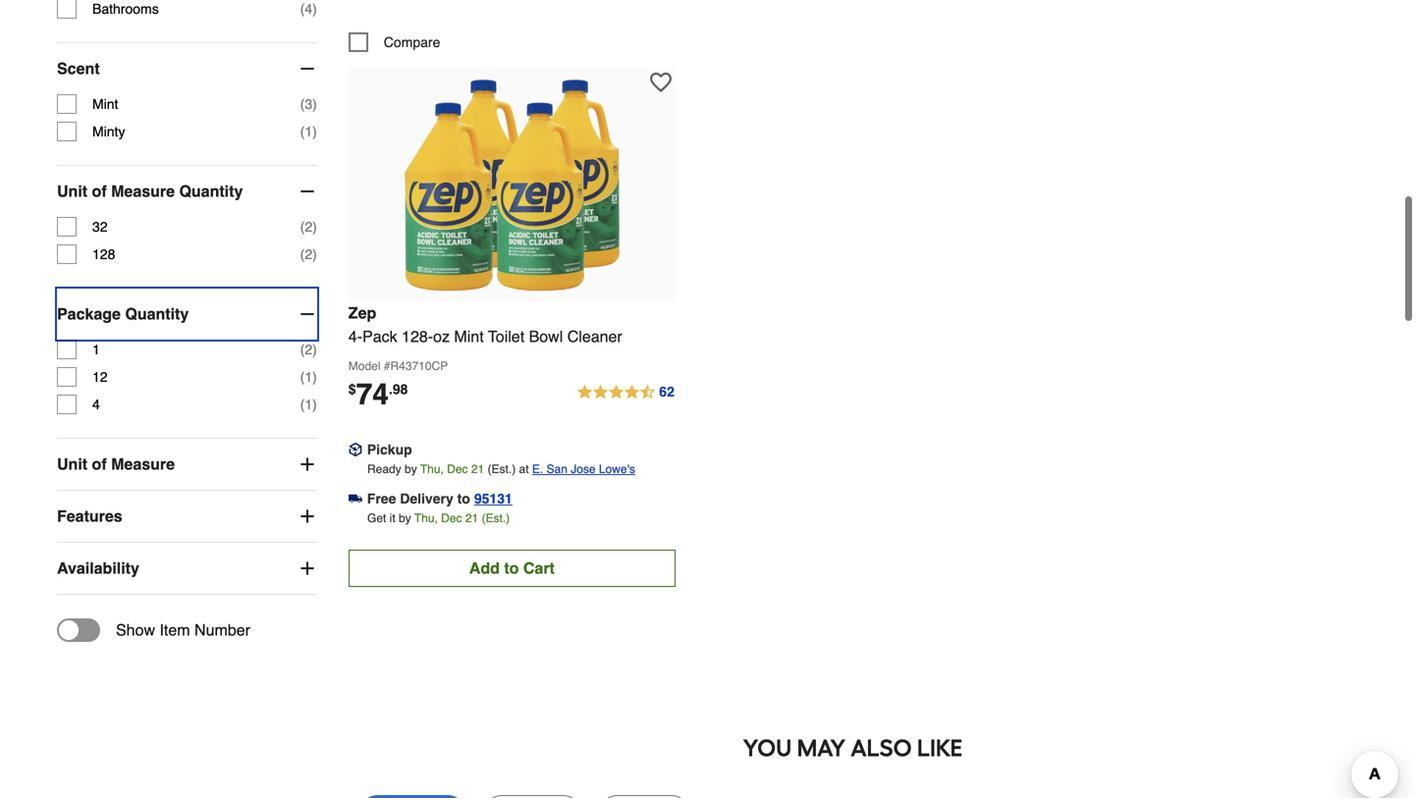 Task type: vqa. For each thing, say whether or not it's contained in the screenshot.
unit related to Unit of Measure
yes



Task type: locate. For each thing, give the bounding box(es) containing it.
( for 128
[[300, 247, 305, 262]]

5 ( from the top
[[300, 247, 305, 262]]

2 ( from the top
[[300, 96, 305, 112]]

minty
[[92, 124, 125, 140]]

ready
[[367, 463, 401, 476]]

3
[[305, 96, 313, 112]]

of up features
[[92, 455, 107, 474]]

1 minus image from the top
[[297, 59, 317, 79]]

plus image inside the availability button
[[297, 559, 317, 579]]

to right add
[[504, 559, 519, 578]]

( 2 ) for package quantity
[[300, 342, 317, 358]]

1 ) from the top
[[313, 1, 317, 17]]

) for 12
[[313, 370, 317, 385]]

1 vertical spatial mint
[[454, 328, 484, 346]]

4 down 12
[[92, 397, 100, 413]]

0 vertical spatial quantity
[[179, 182, 243, 201]]

item
[[160, 622, 190, 640]]

toilet
[[488, 328, 525, 346]]

minus image left zep
[[297, 305, 317, 324]]

2
[[305, 219, 313, 235], [305, 247, 313, 262], [305, 342, 313, 358]]

unit for unit of measure quantity
[[57, 182, 88, 201]]

minus image
[[297, 182, 317, 202]]

0 vertical spatial minus image
[[297, 59, 317, 79]]

1 vertical spatial ( 2 )
[[300, 247, 317, 262]]

0 vertical spatial measure
[[111, 182, 175, 201]]

dec down 'free delivery to 95131'
[[441, 512, 462, 526]]

(est.) left at
[[488, 463, 516, 476]]

dec up 'free delivery to 95131'
[[447, 463, 468, 476]]

1 vertical spatial plus image
[[297, 507, 317, 527]]

plus image inside unit of measure button
[[297, 455, 317, 475]]

2 ) from the top
[[313, 96, 317, 112]]

2 unit from the top
[[57, 455, 88, 474]]

of inside button
[[92, 455, 107, 474]]

to
[[457, 491, 470, 507], [504, 559, 519, 578]]

7 ( from the top
[[300, 370, 305, 385]]

2 vertical spatial ( 1 )
[[300, 397, 317, 413]]

0 vertical spatial plus image
[[297, 455, 317, 475]]

3 ( 2 ) from the top
[[300, 342, 317, 358]]

6 ( from the top
[[300, 342, 305, 358]]

measure inside button
[[111, 455, 175, 474]]

show item number element
[[57, 619, 250, 643]]

( for mint
[[300, 96, 305, 112]]

3 ) from the top
[[313, 124, 317, 140]]

6 ) from the top
[[313, 342, 317, 358]]

2 plus image from the top
[[297, 507, 317, 527]]

62 button
[[576, 381, 676, 405]]

quantity left minus image
[[179, 182, 243, 201]]

of up 32
[[92, 182, 107, 201]]

heart outline image
[[650, 72, 672, 93]]

measure down minty
[[111, 182, 175, 201]]

( 1 )
[[300, 124, 317, 140], [300, 370, 317, 385], [300, 397, 317, 413]]

7 ) from the top
[[313, 370, 317, 385]]

0 vertical spatial by
[[405, 463, 417, 476]]

1 plus image from the top
[[297, 455, 317, 475]]

quantity right package
[[125, 305, 189, 323]]

5 ) from the top
[[313, 247, 317, 262]]

1 horizontal spatial to
[[504, 559, 519, 578]]

( for 32
[[300, 219, 305, 235]]

1
[[305, 124, 313, 140], [92, 342, 100, 358], [305, 370, 313, 385], [305, 397, 313, 413]]

1 measure from the top
[[111, 182, 175, 201]]

quantity
[[179, 182, 243, 201], [125, 305, 189, 323]]

availability button
[[57, 543, 317, 595]]

scent button
[[57, 43, 317, 94]]

dec
[[447, 463, 468, 476], [441, 512, 462, 526]]

bathrooms
[[92, 1, 159, 17]]

8 ) from the top
[[313, 397, 317, 413]]

minus image
[[297, 59, 317, 79], [297, 305, 317, 324]]

1 vertical spatial 2
[[305, 247, 313, 262]]

model # r43710cp
[[349, 360, 448, 373]]

by right it
[[399, 512, 411, 526]]

0 vertical spatial 4
[[305, 1, 313, 17]]

package quantity button
[[57, 289, 317, 340]]

actual price $74.98 element
[[349, 378, 408, 412]]

(
[[300, 1, 305, 17], [300, 96, 305, 112], [300, 124, 305, 140], [300, 219, 305, 235], [300, 247, 305, 262], [300, 342, 305, 358], [300, 370, 305, 385], [300, 397, 305, 413]]

unit inside unit of measure quantity button
[[57, 182, 88, 201]]

3 ( from the top
[[300, 124, 305, 140]]

cleaner
[[568, 328, 623, 346]]

pack
[[363, 328, 397, 346]]

compare
[[384, 34, 440, 50]]

plus image for features
[[297, 507, 317, 527]]

0 horizontal spatial to
[[457, 491, 470, 507]]

)
[[313, 1, 317, 17], [313, 96, 317, 112], [313, 124, 317, 140], [313, 219, 317, 235], [313, 247, 317, 262], [313, 342, 317, 358], [313, 370, 317, 385], [313, 397, 317, 413]]

(est.) down 95131
[[482, 512, 510, 526]]

4 ) from the top
[[313, 219, 317, 235]]

21 up 95131 button
[[471, 463, 485, 476]]

bowl
[[529, 328, 563, 346]]

0 vertical spatial of
[[92, 182, 107, 201]]

1 vertical spatial minus image
[[297, 305, 317, 324]]

0 vertical spatial unit
[[57, 182, 88, 201]]

(est.)
[[488, 463, 516, 476], [482, 512, 510, 526]]

2 of from the top
[[92, 455, 107, 474]]

( 1 ) for minty
[[300, 124, 317, 140]]

1 vertical spatial (est.)
[[482, 512, 510, 526]]

1 vertical spatial of
[[92, 455, 107, 474]]

21 down 95131
[[465, 512, 479, 526]]

3 2 from the top
[[305, 342, 313, 358]]

1 unit from the top
[[57, 182, 88, 201]]

mint up minty
[[92, 96, 118, 112]]

21
[[471, 463, 485, 476], [465, 512, 479, 526]]

1 for minty
[[305, 124, 313, 140]]

by
[[405, 463, 417, 476], [399, 512, 411, 526]]

3 plus image from the top
[[297, 559, 317, 579]]

1 vertical spatial to
[[504, 559, 519, 578]]

2 ( 2 ) from the top
[[300, 247, 317, 262]]

unit for unit of measure
[[57, 455, 88, 474]]

thu,
[[420, 463, 444, 476], [414, 512, 438, 526]]

quantity inside unit of measure quantity button
[[179, 182, 243, 201]]

74
[[356, 378, 389, 412]]

2 minus image from the top
[[297, 305, 317, 324]]

measure inside button
[[111, 182, 175, 201]]

1 vertical spatial measure
[[111, 455, 175, 474]]

95131
[[474, 491, 513, 507]]

measure
[[111, 182, 175, 201], [111, 455, 175, 474]]

) for mint
[[313, 96, 317, 112]]

1 ( from the top
[[300, 1, 305, 17]]

minus image up 3
[[297, 59, 317, 79]]

unit inside unit of measure button
[[57, 455, 88, 474]]

2 vertical spatial plus image
[[297, 559, 317, 579]]

2 ( 1 ) from the top
[[300, 370, 317, 385]]

delivery
[[400, 491, 454, 507]]

1 vertical spatial 21
[[465, 512, 479, 526]]

0 horizontal spatial mint
[[92, 96, 118, 112]]

unit
[[57, 182, 88, 201], [57, 455, 88, 474]]

1 vertical spatial unit
[[57, 455, 88, 474]]

( for 4
[[300, 397, 305, 413]]

by right ready
[[405, 463, 417, 476]]

2 vertical spatial ( 2 )
[[300, 342, 317, 358]]

2 2 from the top
[[305, 247, 313, 262]]

mint right "oz"
[[454, 328, 484, 346]]

0 vertical spatial to
[[457, 491, 470, 507]]

measure up the features button
[[111, 455, 175, 474]]

0 horizontal spatial 4
[[92, 397, 100, 413]]

show
[[116, 622, 155, 640]]

1 of from the top
[[92, 182, 107, 201]]

free
[[367, 491, 396, 507]]

pickup image
[[349, 443, 362, 457]]

$ 74 .98
[[349, 378, 408, 412]]

plus image inside the features button
[[297, 507, 317, 527]]

2 vertical spatial 2
[[305, 342, 313, 358]]

3 ( 1 ) from the top
[[300, 397, 317, 413]]

e. san jose lowe's button
[[532, 460, 636, 479]]

1 2 from the top
[[305, 219, 313, 235]]

thu, down delivery
[[414, 512, 438, 526]]

2 measure from the top
[[111, 455, 175, 474]]

0 vertical spatial ( 2 )
[[300, 219, 317, 235]]

1 vertical spatial ( 1 )
[[300, 370, 317, 385]]

mint
[[92, 96, 118, 112], [454, 328, 484, 346]]

0 vertical spatial 2
[[305, 219, 313, 235]]

1 ( 2 ) from the top
[[300, 219, 317, 235]]

) for 1
[[313, 342, 317, 358]]

1 horizontal spatial mint
[[454, 328, 484, 346]]

san
[[547, 463, 568, 476]]

of for unit of measure
[[92, 455, 107, 474]]

4 ( from the top
[[300, 219, 305, 235]]

1 vertical spatial quantity
[[125, 305, 189, 323]]

plus image
[[297, 455, 317, 475], [297, 507, 317, 527], [297, 559, 317, 579]]

4
[[305, 1, 313, 17], [92, 397, 100, 413]]

thu, up delivery
[[420, 463, 444, 476]]

( 2 )
[[300, 219, 317, 235], [300, 247, 317, 262], [300, 342, 317, 358]]

cart
[[523, 559, 555, 578]]

of inside button
[[92, 182, 107, 201]]

minus image inside package quantity button
[[297, 305, 317, 324]]

of
[[92, 182, 107, 201], [92, 455, 107, 474]]

0 vertical spatial ( 1 )
[[300, 124, 317, 140]]

0 vertical spatial (est.)
[[488, 463, 516, 476]]

to left 95131 button
[[457, 491, 470, 507]]

minus image inside scent button
[[297, 59, 317, 79]]

$
[[349, 382, 356, 397]]

4 up 3
[[305, 1, 313, 17]]

truck filled image
[[349, 492, 362, 506]]

1 ( 1 ) from the top
[[300, 124, 317, 140]]

8 ( from the top
[[300, 397, 305, 413]]



Task type: describe. For each thing, give the bounding box(es) containing it.
to inside button
[[504, 559, 519, 578]]

62
[[659, 384, 675, 400]]

( for bathrooms
[[300, 1, 305, 17]]

you
[[743, 735, 792, 763]]

( 1 ) for 4
[[300, 397, 317, 413]]

4.5 stars image
[[576, 381, 676, 405]]

of for unit of measure quantity
[[92, 182, 107, 201]]

unit of measure quantity button
[[57, 166, 317, 217]]

0 vertical spatial thu,
[[420, 463, 444, 476]]

features
[[57, 508, 123, 526]]

may
[[797, 735, 846, 763]]

( 3 )
[[300, 96, 317, 112]]

quantity inside package quantity button
[[125, 305, 189, 323]]

) for 4
[[313, 397, 317, 413]]

1 vertical spatial by
[[399, 512, 411, 526]]

jose
[[571, 463, 596, 476]]

32
[[92, 219, 108, 235]]

1 vertical spatial 4
[[92, 397, 100, 413]]

model
[[349, 360, 381, 373]]

minus image for package quantity
[[297, 305, 317, 324]]

2 for package quantity
[[305, 342, 313, 358]]

get
[[367, 512, 386, 526]]

add
[[469, 559, 500, 578]]

12
[[92, 370, 108, 385]]

1 for 12
[[305, 370, 313, 385]]

zep
[[349, 304, 377, 322]]

plus image for availability
[[297, 559, 317, 579]]

measure for unit of measure
[[111, 455, 175, 474]]

at
[[519, 463, 529, 476]]

( 4 )
[[300, 1, 317, 17]]

ready by thu, dec 21 (est.) at e. san jose lowe's
[[367, 463, 636, 476]]

availability
[[57, 560, 139, 578]]

pickup
[[367, 442, 412, 458]]

0 vertical spatial mint
[[92, 96, 118, 112]]

measure for unit of measure quantity
[[111, 182, 175, 201]]

0 vertical spatial 21
[[471, 463, 485, 476]]

128
[[92, 247, 115, 262]]

) for minty
[[313, 124, 317, 140]]

zep 4-pack 128-oz mint toilet bowl cleaner image
[[404, 78, 620, 294]]

) for 128
[[313, 247, 317, 262]]

0 vertical spatial dec
[[447, 463, 468, 476]]

( 1 ) for 12
[[300, 370, 317, 385]]

also
[[851, 735, 912, 763]]

r43710cp
[[391, 360, 448, 373]]

it
[[390, 512, 396, 526]]

features button
[[57, 491, 317, 542]]

1 vertical spatial thu,
[[414, 512, 438, 526]]

zep 4-pack 128-oz mint toilet bowl cleaner
[[349, 304, 623, 346]]

number
[[195, 622, 250, 640]]

( 2 ) for unit of measure quantity
[[300, 219, 317, 235]]

you may also like
[[743, 735, 963, 763]]

free delivery to 95131
[[367, 491, 513, 507]]

scent
[[57, 60, 100, 78]]

package quantity
[[57, 305, 189, 323]]

e.
[[532, 463, 543, 476]]

package
[[57, 305, 121, 323]]

1 vertical spatial dec
[[441, 512, 462, 526]]

plus image for unit of measure
[[297, 455, 317, 475]]

1 horizontal spatial 4
[[305, 1, 313, 17]]

4-
[[349, 328, 363, 346]]

95131 button
[[474, 489, 513, 509]]

) for 32
[[313, 219, 317, 235]]

128-
[[402, 328, 433, 346]]

mint inside "zep 4-pack 128-oz mint toilet bowl cleaner"
[[454, 328, 484, 346]]

.98
[[389, 382, 408, 397]]

( for 1
[[300, 342, 305, 358]]

) for bathrooms
[[313, 1, 317, 17]]

like
[[917, 735, 963, 763]]

#
[[384, 360, 391, 373]]

oz
[[433, 328, 450, 346]]

unit of measure button
[[57, 439, 317, 490]]

add to cart
[[469, 559, 555, 578]]

get it by thu, dec 21 (est.)
[[367, 512, 510, 526]]

minus image for scent
[[297, 59, 317, 79]]

unit of measure quantity
[[57, 182, 243, 201]]

2 for unit of measure quantity
[[305, 219, 313, 235]]

5013800145 element
[[349, 32, 440, 52]]

lowe's
[[599, 463, 636, 476]]

1 for 4
[[305, 397, 313, 413]]

add to cart button
[[349, 550, 676, 587]]

unit of measure
[[57, 455, 175, 474]]

( for minty
[[300, 124, 305, 140]]

( for 12
[[300, 370, 305, 385]]

show item number
[[116, 622, 250, 640]]



